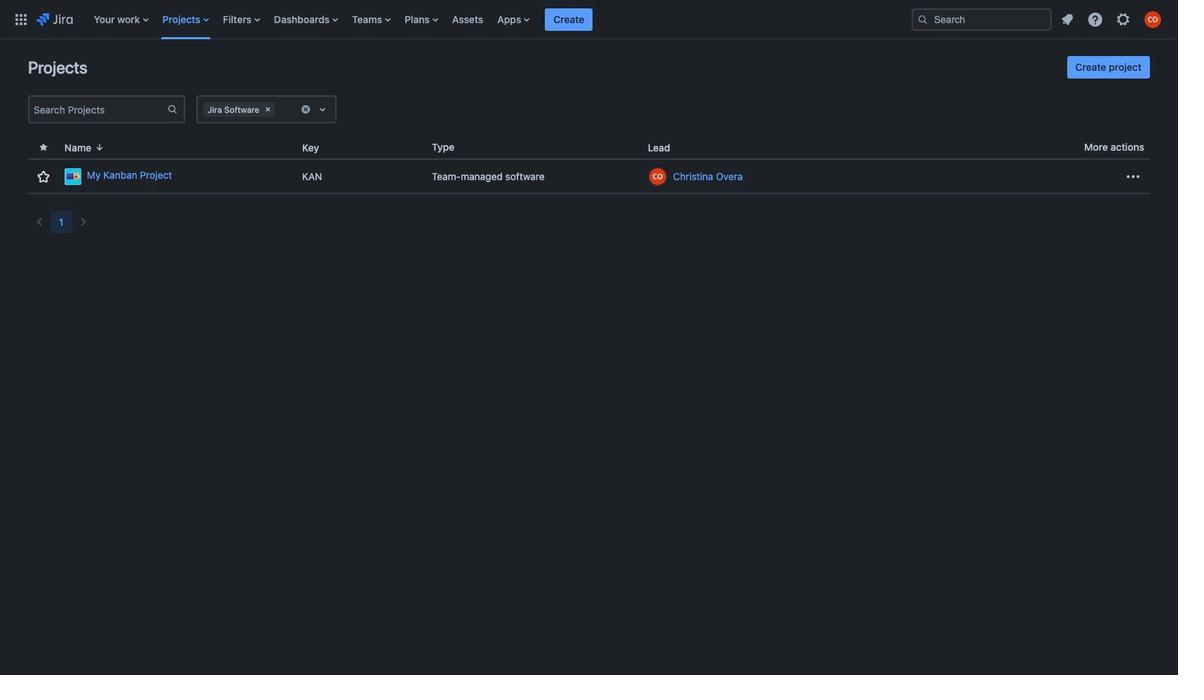 Task type: vqa. For each thing, say whether or not it's contained in the screenshot.
Add A Comment… field
no



Task type: describe. For each thing, give the bounding box(es) containing it.
help image
[[1088, 11, 1104, 28]]

primary element
[[8, 0, 901, 39]]

open image
[[314, 101, 331, 118]]

appswitcher icon image
[[13, 11, 29, 28]]

Search field
[[912, 8, 1053, 31]]

next image
[[75, 214, 92, 231]]

notifications image
[[1060, 11, 1076, 28]]

your profile and settings image
[[1145, 11, 1162, 28]]

clear image
[[262, 104, 274, 115]]

0 horizontal spatial list
[[87, 0, 901, 39]]

1 horizontal spatial list
[[1055, 7, 1170, 32]]



Task type: locate. For each thing, give the bounding box(es) containing it.
list
[[87, 0, 901, 39], [1055, 7, 1170, 32]]

settings image
[[1116, 11, 1133, 28]]

Choose Jira products text field
[[278, 102, 280, 116]]

banner
[[0, 0, 1179, 39]]

list item
[[545, 0, 593, 39]]

search image
[[918, 14, 929, 25]]

group
[[1068, 56, 1151, 79]]

star my kanban project image
[[35, 168, 52, 185]]

None search field
[[912, 8, 1053, 31]]

more image
[[1125, 168, 1142, 185]]

Search Projects text field
[[29, 100, 167, 119]]

previous image
[[31, 214, 48, 231]]

clear image
[[300, 104, 312, 115]]

jira image
[[36, 11, 73, 28], [36, 11, 73, 28]]



